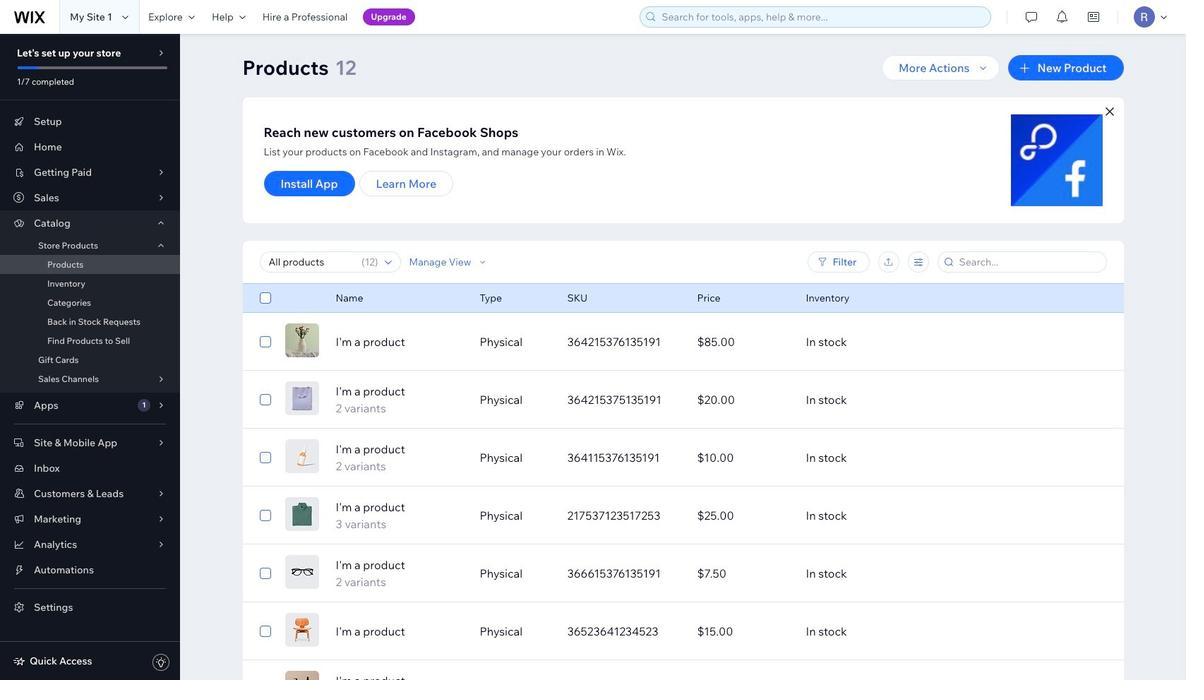 Task type: locate. For each thing, give the bounding box(es) containing it.
Search for tools, apps, help & more... field
[[658, 7, 987, 27]]

sidebar element
[[0, 34, 180, 680]]

None checkbox
[[260, 449, 271, 466], [260, 565, 271, 582], [260, 623, 271, 640], [260, 449, 271, 466], [260, 565, 271, 582], [260, 623, 271, 640]]

None checkbox
[[260, 290, 271, 307], [260, 333, 271, 350], [260, 391, 271, 408], [260, 507, 271, 524], [260, 290, 271, 307], [260, 333, 271, 350], [260, 391, 271, 408], [260, 507, 271, 524]]

Unsaved view field
[[265, 252, 358, 272]]

reach new customers on facebook shops image
[[1011, 114, 1103, 206]]

Search... field
[[956, 252, 1102, 272]]



Task type: vqa. For each thing, say whether or not it's contained in the screenshot.
BY-
no



